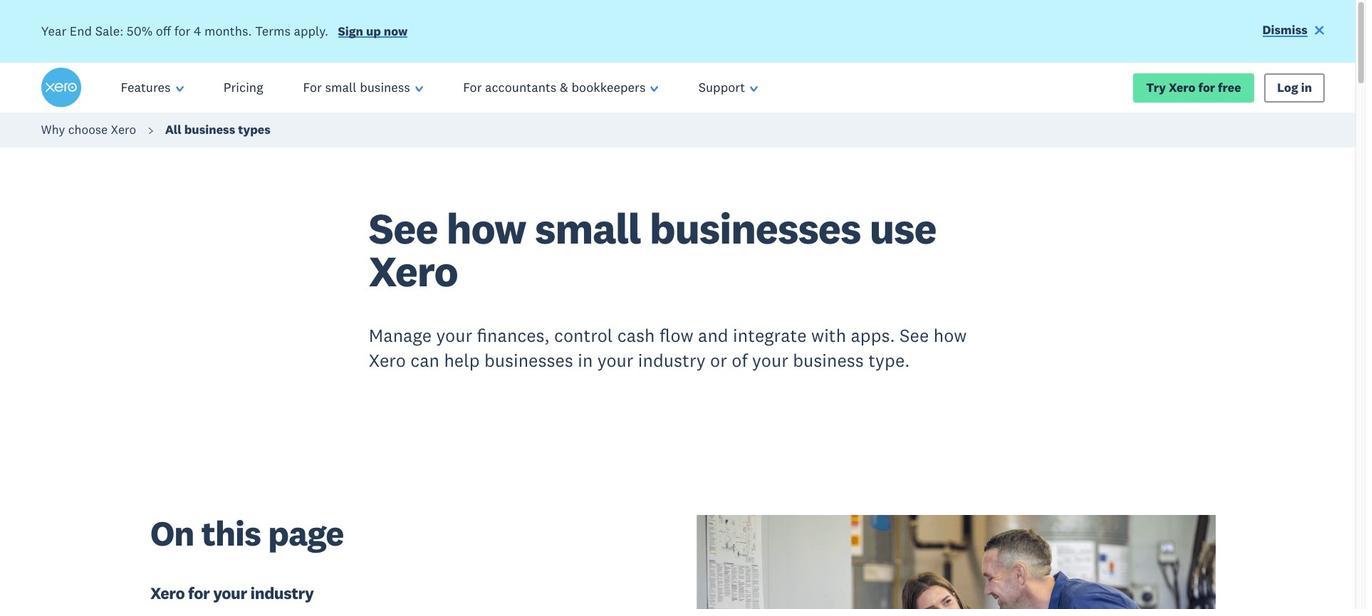 Task type: describe. For each thing, give the bounding box(es) containing it.
0 vertical spatial for
[[174, 23, 191, 39]]

up
[[366, 23, 381, 39]]

sign up now link
[[338, 23, 408, 42]]

xero inside breadcrumbs element
[[111, 122, 136, 138]]

flow
[[660, 324, 694, 347]]

accountants
[[485, 79, 557, 96]]

year end sale: 50% off for 4 months. terms apply.
[[41, 23, 329, 39]]

xero inside see how small businesses use xero
[[369, 245, 458, 298]]

sale:
[[95, 23, 123, 39]]

why
[[41, 122, 65, 138]]

all business types link
[[165, 122, 271, 138]]

try
[[1147, 79, 1167, 95]]

page
[[268, 512, 344, 555]]

log in link
[[1265, 73, 1326, 103]]

use
[[870, 202, 937, 255]]

your up 'help'
[[436, 324, 473, 347]]

off
[[156, 23, 171, 39]]

pricing
[[224, 79, 263, 96]]

sign up now
[[338, 23, 408, 39]]

xero for your industry
[[150, 583, 314, 603]]

50%
[[127, 23, 153, 39]]

for for for accountants & bookkeepers
[[463, 79, 482, 96]]

a tradesperson shares a light-hearted moment with a colleague while invoicing for the job they've just finished image
[[697, 515, 1216, 609]]

support
[[699, 79, 745, 96]]

on this page
[[150, 512, 344, 555]]

1 horizontal spatial in
[[1302, 79, 1313, 95]]

why choose xero link
[[41, 122, 136, 138]]

your down this in the left of the page
[[213, 583, 247, 603]]

can
[[411, 349, 440, 372]]

pricing link
[[204, 63, 283, 113]]

of
[[732, 349, 748, 372]]

in inside the manage your finances, control cash flow and integrate with apps. see how xero can help businesses in your industry or of your business type.
[[578, 349, 593, 372]]

or
[[711, 349, 727, 372]]

help
[[444, 349, 480, 372]]

businesses inside see how small businesses use xero
[[650, 202, 861, 255]]

finances,
[[477, 324, 550, 347]]

why choose xero
[[41, 122, 136, 138]]

choose
[[68, 122, 108, 138]]

end
[[70, 23, 92, 39]]

features
[[121, 79, 171, 96]]

and
[[698, 324, 729, 347]]

bookkeepers
[[572, 79, 646, 96]]

how inside see how small businesses use xero
[[447, 202, 526, 255]]

xero homepage image
[[41, 68, 81, 108]]

for accountants & bookkeepers button
[[443, 63, 679, 113]]

for inside try xero for free link
[[1199, 79, 1216, 95]]

business inside the manage your finances, control cash flow and integrate with apps. see how xero can help businesses in your industry or of your business type.
[[793, 349, 864, 372]]

free
[[1219, 79, 1242, 95]]

see how small businesses use xero
[[369, 202, 937, 298]]

dismiss button
[[1263, 22, 1326, 41]]

type.
[[869, 349, 910, 372]]

manage your finances, control cash flow and integrate with apps. see how xero can help businesses in your industry or of your business type.
[[369, 324, 967, 372]]

terms
[[255, 23, 291, 39]]

sign
[[338, 23, 363, 39]]

apply.
[[294, 23, 329, 39]]

see inside the manage your finances, control cash flow and integrate with apps. see how xero can help businesses in your industry or of your business type.
[[900, 324, 929, 347]]

your down integrate
[[753, 349, 789, 372]]

log
[[1278, 79, 1299, 95]]

2 vertical spatial for
[[188, 583, 210, 603]]

business inside dropdown button
[[360, 79, 410, 96]]

features button
[[101, 63, 204, 113]]



Task type: vqa. For each thing, say whether or not it's contained in the screenshot.
the See to the bottom
yes



Task type: locate. For each thing, give the bounding box(es) containing it.
0 vertical spatial how
[[447, 202, 526, 255]]

see inside see how small businesses use xero
[[369, 202, 438, 255]]

0 horizontal spatial industry
[[250, 583, 314, 603]]

business down with
[[793, 349, 864, 372]]

for left 4
[[174, 23, 191, 39]]

1 vertical spatial businesses
[[484, 349, 574, 372]]

2 horizontal spatial business
[[793, 349, 864, 372]]

for left accountants
[[463, 79, 482, 96]]

log in
[[1278, 79, 1313, 95]]

0 horizontal spatial business
[[184, 122, 235, 138]]

&
[[560, 79, 569, 96]]

1 vertical spatial in
[[578, 349, 593, 372]]

now
[[384, 23, 408, 39]]

cash
[[618, 324, 655, 347]]

0 vertical spatial business
[[360, 79, 410, 96]]

1 vertical spatial for
[[1199, 79, 1216, 95]]

0 horizontal spatial see
[[369, 202, 438, 255]]

0 vertical spatial in
[[1302, 79, 1313, 95]]

business down sign up now link
[[360, 79, 410, 96]]

1 vertical spatial see
[[900, 324, 929, 347]]

try xero for free
[[1147, 79, 1242, 95]]

months.
[[205, 23, 252, 39]]

small inside see how small businesses use xero
[[535, 202, 641, 255]]

for small business
[[303, 79, 410, 96]]

for down the on on the left of the page
[[188, 583, 210, 603]]

for
[[303, 79, 322, 96], [463, 79, 482, 96]]

4
[[194, 23, 201, 39]]

small
[[325, 79, 357, 96], [535, 202, 641, 255]]

1 vertical spatial business
[[184, 122, 235, 138]]

xero
[[1169, 79, 1196, 95], [111, 122, 136, 138], [369, 245, 458, 298], [369, 349, 406, 372], [150, 583, 185, 603]]

your down cash
[[598, 349, 634, 372]]

businesses
[[650, 202, 861, 255], [484, 349, 574, 372]]

1 for from the left
[[303, 79, 322, 96]]

0 horizontal spatial for
[[303, 79, 322, 96]]

in down control
[[578, 349, 593, 372]]

0 horizontal spatial small
[[325, 79, 357, 96]]

all
[[165, 122, 182, 138]]

businesses inside the manage your finances, control cash flow and integrate with apps. see how xero can help businesses in your industry or of your business type.
[[484, 349, 574, 372]]

how inside the manage your finances, control cash flow and integrate with apps. see how xero can help businesses in your industry or of your business type.
[[934, 324, 967, 347]]

business
[[360, 79, 410, 96], [184, 122, 235, 138], [793, 349, 864, 372]]

1 horizontal spatial how
[[934, 324, 967, 347]]

industry inside the manage your finances, control cash flow and integrate with apps. see how xero can help businesses in your industry or of your business type.
[[638, 349, 706, 372]]

1 horizontal spatial see
[[900, 324, 929, 347]]

0 horizontal spatial businesses
[[484, 349, 574, 372]]

xero inside the manage your finances, control cash flow and integrate with apps. see how xero can help businesses in your industry or of your business type.
[[369, 349, 406, 372]]

in
[[1302, 79, 1313, 95], [578, 349, 593, 372]]

0 vertical spatial businesses
[[650, 202, 861, 255]]

1 horizontal spatial industry
[[638, 349, 706, 372]]

small inside dropdown button
[[325, 79, 357, 96]]

1 horizontal spatial business
[[360, 79, 410, 96]]

manage
[[369, 324, 432, 347]]

2 for from the left
[[463, 79, 482, 96]]

apps.
[[851, 324, 896, 347]]

xero down manage
[[369, 349, 406, 372]]

types
[[238, 122, 271, 138]]

for down apply.
[[303, 79, 322, 96]]

see
[[369, 202, 438, 255], [900, 324, 929, 347]]

for for for small business
[[303, 79, 322, 96]]

for accountants & bookkeepers
[[463, 79, 646, 96]]

support button
[[679, 63, 778, 113]]

xero right try
[[1169, 79, 1196, 95]]

business right "all"
[[184, 122, 235, 138]]

in right log
[[1302, 79, 1313, 95]]

industry down 'flow'
[[638, 349, 706, 372]]

breadcrumbs element
[[0, 113, 1367, 148]]

with
[[812, 324, 847, 347]]

for left free
[[1199, 79, 1216, 95]]

0 vertical spatial industry
[[638, 349, 706, 372]]

control
[[554, 324, 613, 347]]

0 horizontal spatial how
[[447, 202, 526, 255]]

xero up manage
[[369, 245, 458, 298]]

year
[[41, 23, 66, 39]]

1 vertical spatial how
[[934, 324, 967, 347]]

for small business button
[[283, 63, 443, 113]]

integrate
[[733, 324, 807, 347]]

how
[[447, 202, 526, 255], [934, 324, 967, 347]]

xero inside try xero for free link
[[1169, 79, 1196, 95]]

xero right choose
[[111, 122, 136, 138]]

this
[[201, 512, 261, 555]]

on
[[150, 512, 194, 555]]

industry
[[638, 349, 706, 372], [250, 583, 314, 603]]

dismiss
[[1263, 22, 1308, 38]]

try xero for free link
[[1134, 73, 1255, 103]]

industry down page
[[250, 583, 314, 603]]

1 horizontal spatial small
[[535, 202, 641, 255]]

all business types
[[165, 122, 271, 138]]

1 horizontal spatial for
[[463, 79, 482, 96]]

1 horizontal spatial businesses
[[650, 202, 861, 255]]

for
[[174, 23, 191, 39], [1199, 79, 1216, 95], [188, 583, 210, 603]]

0 vertical spatial see
[[369, 202, 438, 255]]

0 horizontal spatial in
[[578, 349, 593, 372]]

1 vertical spatial industry
[[250, 583, 314, 603]]

business inside breadcrumbs element
[[184, 122, 235, 138]]

1 vertical spatial small
[[535, 202, 641, 255]]

your
[[436, 324, 473, 347], [598, 349, 634, 372], [753, 349, 789, 372], [213, 583, 247, 603]]

2 vertical spatial business
[[793, 349, 864, 372]]

0 vertical spatial small
[[325, 79, 357, 96]]

xero down the on on the left of the page
[[150, 583, 185, 603]]



